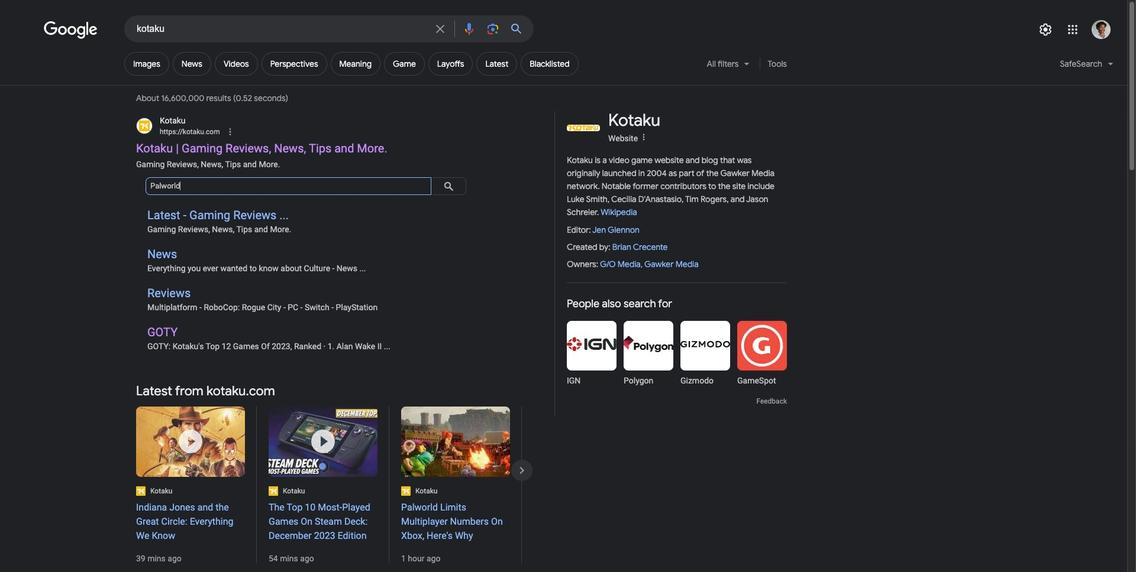 Task type: locate. For each thing, give the bounding box(es) containing it.
search by image image
[[486, 22, 500, 36]]

thumbnail image for kotaku image
[[567, 125, 600, 131]]

heading
[[608, 111, 661, 130], [567, 298, 787, 312], [136, 501, 245, 544], [269, 501, 378, 544], [401, 501, 510, 544]]

None search field
[[0, 15, 534, 43]]

list
[[134, 407, 1136, 564]]

more options image
[[639, 133, 649, 142]]

Results from kotaku.com text field
[[146, 177, 431, 195]]

google image
[[44, 21, 98, 39]]

None text field
[[160, 127, 220, 137]]



Task type: vqa. For each thing, say whether or not it's contained in the screenshot.
Search search box
yes



Task type: describe. For each thing, give the bounding box(es) containing it.
search icon image
[[440, 177, 458, 195]]

Search search field
[[137, 22, 426, 37]]

more options element
[[638, 132, 650, 143]]

search by voice image
[[462, 22, 476, 36]]



